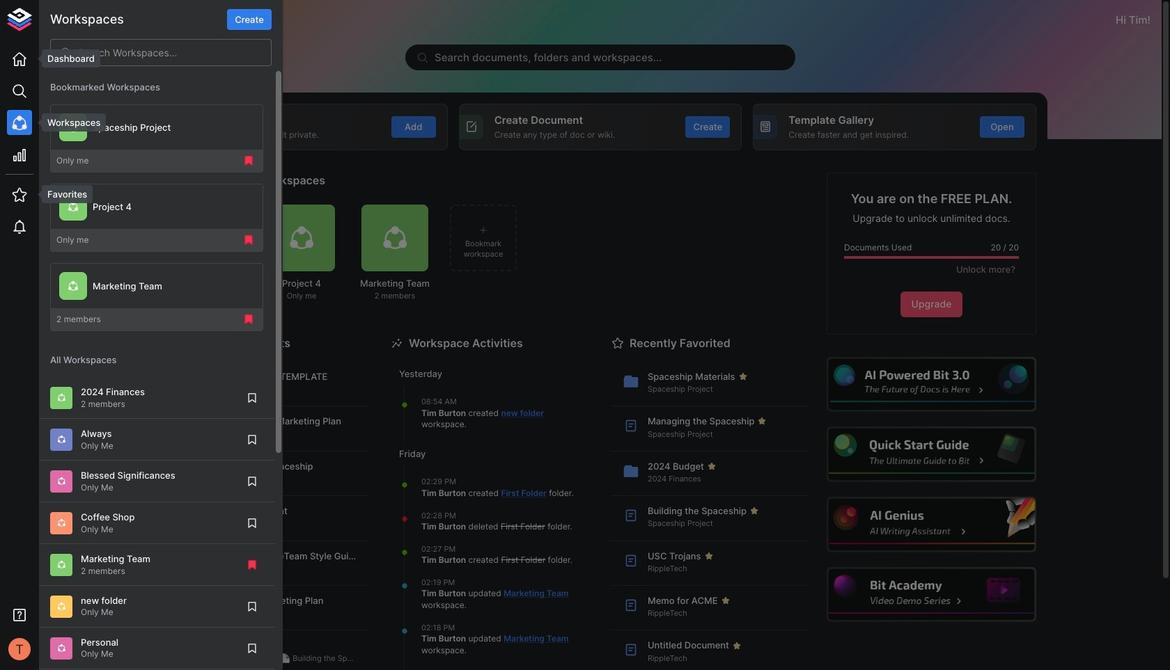 Task type: locate. For each thing, give the bounding box(es) containing it.
0 vertical spatial remove bookmark image
[[242, 314, 255, 326]]

1 tooltip from the top
[[32, 49, 100, 68]]

bookmark image
[[246, 392, 258, 405], [246, 601, 258, 614]]

tooltip
[[32, 49, 100, 68], [32, 114, 106, 132], [32, 185, 93, 204]]

1 vertical spatial bookmark image
[[246, 601, 258, 614]]

bookmark image
[[246, 434, 258, 447], [246, 476, 258, 488], [246, 518, 258, 530], [246, 643, 258, 655]]

0 vertical spatial remove bookmark image
[[242, 155, 255, 167]]

2 vertical spatial tooltip
[[32, 185, 93, 204]]

4 bookmark image from the top
[[246, 643, 258, 655]]

2 bookmark image from the top
[[246, 601, 258, 614]]

help image
[[827, 357, 1037, 413], [827, 427, 1037, 483], [827, 498, 1037, 553], [827, 568, 1037, 623]]

3 tooltip from the top
[[32, 185, 93, 204]]

3 help image from the top
[[827, 498, 1037, 553]]

remove bookmark image
[[242, 314, 255, 326], [246, 559, 258, 572]]

1 remove bookmark image from the top
[[242, 155, 255, 167]]

2 help image from the top
[[827, 427, 1037, 483]]

remove bookmark image
[[242, 155, 255, 167], [242, 234, 255, 247]]

1 vertical spatial tooltip
[[32, 114, 106, 132]]

4 help image from the top
[[827, 568, 1037, 623]]

2 tooltip from the top
[[32, 114, 106, 132]]

0 vertical spatial bookmark image
[[246, 392, 258, 405]]

1 vertical spatial remove bookmark image
[[242, 234, 255, 247]]

1 bookmark image from the top
[[246, 392, 258, 405]]

0 vertical spatial tooltip
[[32, 49, 100, 68]]

2 bookmark image from the top
[[246, 476, 258, 488]]



Task type: vqa. For each thing, say whether or not it's contained in the screenshot.
second tooltip from the bottom of the page
yes



Task type: describe. For each thing, give the bounding box(es) containing it.
2 remove bookmark image from the top
[[242, 234, 255, 247]]

3 bookmark image from the top
[[246, 518, 258, 530]]

Search Workspaces... text field
[[78, 39, 272, 66]]

1 bookmark image from the top
[[246, 434, 258, 447]]

1 help image from the top
[[827, 357, 1037, 413]]

1 vertical spatial remove bookmark image
[[246, 559, 258, 572]]



